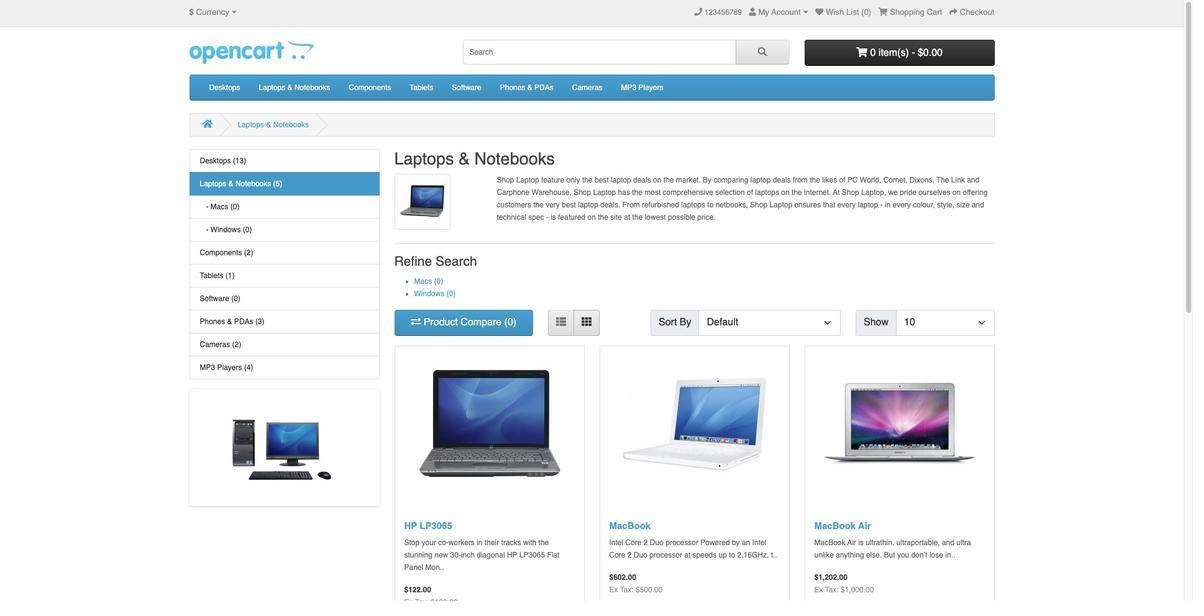 Task type: vqa. For each thing, say whether or not it's contained in the screenshot.
to in Shop Laptop feature only the best laptop deals on the market. By comparing laptop deals from the likes of PC World, Comet, Dixons, The Link and Carphone Warehouse, Shop Laptop has the most comprehensive selection of laptops on the internet. At Shop Laptop, we pride ourselves on offering customers the very best laptop deals. From refurbished laptops to netbooks, Shop Laptop ensures that every laptop - in every colour, style, size and technical spec - is featured on the site at the lowest possible price.
yes



Task type: describe. For each thing, give the bounding box(es) containing it.
0 item(s) - $0.00
[[868, 47, 943, 58]]

laptop down laptop,
[[858, 201, 879, 210]]

netbooks,
[[716, 201, 749, 210]]

0 vertical spatial lp3065
[[420, 521, 453, 531]]

that
[[824, 201, 836, 210]]

phones & pdas (3) link
[[189, 311, 380, 334]]

(0) up the windows (0) link
[[434, 277, 443, 286]]

shop up carphone
[[497, 176, 515, 185]]

1 vertical spatial duo
[[634, 551, 648, 560]]

mp3 players link
[[612, 75, 673, 100]]

cameras link
[[563, 75, 612, 100]]

flat
[[547, 551, 560, 560]]

- windows (0) link
[[189, 219, 380, 242]]

1 vertical spatial of
[[747, 189, 754, 197]]

refine
[[395, 255, 432, 269]]

the down from
[[633, 214, 643, 222]]

2 vertical spatial laptops & notebooks
[[395, 149, 555, 169]]

pc
[[848, 176, 858, 185]]

most
[[645, 189, 661, 197]]

comparing
[[714, 176, 749, 185]]

new
[[435, 551, 448, 560]]

stunning
[[405, 551, 433, 560]]

- right spec
[[547, 214, 549, 222]]

players for mp3 players (4)
[[217, 364, 242, 372]]

my account
[[759, 7, 801, 17]]

but
[[885, 551, 896, 560]]

laptop up featured
[[578, 201, 599, 210]]

inch
[[461, 551, 475, 560]]

sort by
[[659, 317, 692, 328]]

0 item(s) - $0.00 button
[[805, 40, 995, 66]]

1 horizontal spatial 2
[[644, 539, 648, 548]]

an
[[742, 539, 751, 548]]

dixons,
[[910, 176, 935, 185]]

- macs (0)
[[200, 203, 240, 211]]

likes
[[823, 176, 838, 185]]

shopping
[[891, 7, 925, 17]]

on left internet.
[[782, 189, 790, 197]]

1 vertical spatial processor
[[650, 551, 683, 560]]

2 every from the left
[[893, 201, 912, 210]]

mp3 for mp3 players
[[621, 83, 637, 92]]

$602.00 ex tax: $500.00
[[610, 574, 663, 595]]

my account link
[[749, 7, 809, 17]]

cameras (2) link
[[189, 334, 380, 357]]

tracks
[[502, 539, 521, 548]]

windows (0) link
[[414, 290, 456, 298]]

(0) up components (2)
[[243, 226, 252, 234]]

players for mp3 players
[[639, 83, 664, 92]]

- inside button
[[912, 47, 916, 58]]

1 every from the left
[[838, 201, 856, 210]]

on right featured
[[588, 214, 596, 222]]

shopping cart link
[[879, 7, 943, 17]]

tablets for tablets
[[410, 83, 434, 92]]

notebooks inside laptops & notebooks (5) link
[[236, 180, 271, 188]]

at inside shop laptop feature only the best laptop deals on the market. by comparing laptop deals from the likes of pc world, comet, dixons, the link and carphone warehouse, shop laptop has the most comprehensive selection of laptops on the internet. at shop laptop, we pride ourselves on offering customers the very best laptop deals. from refurbished laptops to netbooks, shop laptop ensures that every laptop - in every colour, style, size and technical spec - is featured on the site at the lowest possible price.
[[624, 214, 631, 222]]

laptops for the topmost laptops & notebooks link
[[259, 83, 286, 92]]

search image
[[758, 47, 768, 57]]

components (2) link
[[189, 242, 380, 265]]

you
[[898, 551, 910, 560]]

the up internet.
[[810, 176, 821, 185]]

1 deals from the left
[[634, 176, 651, 185]]

in..
[[946, 551, 956, 560]]

tablets link
[[401, 75, 443, 100]]

ensures
[[795, 201, 822, 210]]

possible
[[668, 214, 696, 222]]

(0) down the laptops & notebooks (5)
[[231, 203, 240, 211]]

software for software
[[452, 83, 482, 92]]

- down - macs (0)
[[206, 226, 209, 234]]

hp lp3065
[[405, 521, 453, 531]]

laptops & notebooks (5)
[[200, 180, 282, 188]]

air for macbook air
[[859, 521, 872, 531]]

laptops & notebooks (5) link
[[189, 172, 380, 196]]

shopping cart image
[[879, 8, 888, 16]]

don't
[[912, 551, 928, 560]]

notebooks up desktops (13) link
[[273, 121, 309, 129]]

user image
[[749, 8, 757, 16]]

phones & pdas link
[[491, 75, 563, 100]]

product compare (0) link
[[395, 310, 534, 336]]

mp3 players (4) link
[[189, 357, 380, 380]]

phones & pdas
[[500, 83, 554, 92]]

heart image
[[816, 8, 824, 16]]

deals.
[[601, 201, 621, 210]]

co-
[[439, 539, 449, 548]]

1 vertical spatial laptops
[[682, 201, 706, 210]]

tablets (1) link
[[189, 265, 380, 288]]

the left market.
[[664, 176, 674, 185]]

share image
[[950, 8, 958, 16]]

$1,202.00
[[815, 574, 848, 582]]

1 horizontal spatial best
[[595, 176, 609, 185]]

shop down only
[[574, 189, 591, 197]]

(5)
[[273, 180, 282, 188]]

market.
[[676, 176, 701, 185]]

components (2)
[[200, 249, 253, 257]]

product
[[424, 317, 458, 328]]

the inside stop your co-workers in their tracks with the stunning new 30-inch diagonal hp lp3065 flat panel mon..
[[539, 539, 549, 548]]

2 vertical spatial laptop
[[770, 201, 793, 210]]

stop
[[405, 539, 420, 548]]

laptop right comparing
[[751, 176, 771, 185]]

your
[[422, 539, 436, 548]]

grid image
[[582, 317, 592, 327]]

desktops for desktops
[[209, 83, 240, 92]]

(0) up 'product'
[[447, 290, 456, 298]]

selection
[[716, 189, 745, 197]]

1 horizontal spatial duo
[[650, 539, 664, 548]]

(0) inside 'link'
[[231, 295, 241, 303]]

(2) for cameras (2)
[[232, 341, 241, 349]]

shop laptop feature only the best laptop deals on the market. by comparing laptop deals from the likes of pc world, comet, dixons, the link and carphone warehouse, shop laptop has the most comprehensive selection of laptops on the internet. at shop laptop, we pride ourselves on offering customers the very best laptop deals. from refurbished laptops to netbooks, shop laptop ensures that every laptop - in every colour, style, size and technical spec - is featured on the site at the lowest possible price.
[[497, 176, 988, 222]]

laptops up laptops & notebooks image
[[395, 149, 454, 169]]

the down 'from'
[[792, 189, 803, 197]]

shopping cart image
[[857, 47, 868, 57]]

style,
[[938, 201, 955, 210]]

(4)
[[244, 364, 253, 372]]

with
[[524, 539, 537, 548]]

to inside shop laptop feature only the best laptop deals on the market. by comparing laptop deals from the likes of pc world, comet, dixons, the link and carphone warehouse, shop laptop has the most comprehensive selection of laptops on the internet. at shop laptop, we pride ourselves on offering customers the very best laptop deals. from refurbished laptops to netbooks, shop laptop ensures that every laptop - in every colour, style, size and technical spec - is featured on the site at the lowest possible price.
[[708, 201, 714, 210]]

lowest
[[645, 214, 666, 222]]

the left site in the top right of the page
[[598, 214, 609, 222]]

notebooks left "components" link
[[295, 83, 330, 92]]

- down laptop,
[[881, 201, 883, 210]]

workers
[[449, 539, 475, 548]]

$122.00
[[405, 586, 431, 595]]

0 vertical spatial hp
[[405, 521, 417, 531]]

list
[[847, 7, 860, 17]]

1 vertical spatial and
[[972, 201, 985, 210]]

powered
[[701, 539, 730, 548]]

to inside intel core 2 duo processor powered by an intel core 2 duo processor at speeds up to 2.16ghz, t..
[[730, 551, 736, 560]]

laptop up has
[[611, 176, 632, 185]]

1 vertical spatial by
[[680, 317, 692, 328]]

& for the topmost laptops & notebooks link
[[288, 83, 293, 92]]

stop your co-workers in their tracks with the stunning new 30-inch diagonal hp lp3065 flat panel mon..
[[405, 539, 560, 572]]

1 vertical spatial 2
[[628, 551, 632, 560]]

1 horizontal spatial laptop
[[594, 189, 616, 197]]

from
[[623, 201, 640, 210]]

t..
[[771, 551, 778, 560]]

(3)
[[255, 318, 265, 326]]

phones & pdas (3)
[[200, 318, 265, 326]]

tablets for tablets (1)
[[200, 272, 224, 280]]

software (0)
[[200, 295, 241, 303]]

feature
[[542, 176, 565, 185]]

laptops for bottom laptops & notebooks link
[[238, 121, 264, 129]]

at
[[834, 189, 840, 197]]

windows inside macs (0) windows (0)
[[414, 290, 445, 298]]

cameras for cameras
[[573, 83, 603, 92]]

0 vertical spatial and
[[968, 176, 980, 185]]

by
[[732, 539, 740, 548]]



Task type: locate. For each thing, give the bounding box(es) containing it.
0 horizontal spatial 2
[[628, 551, 632, 560]]

software down tablets (1)
[[200, 295, 229, 303]]

0 vertical spatial core
[[626, 539, 642, 548]]

1 vertical spatial to
[[730, 551, 736, 560]]

1 horizontal spatial pdas
[[535, 83, 554, 92]]

2 down macbook link
[[644, 539, 648, 548]]

1 horizontal spatial in
[[885, 201, 891, 210]]

windows down "macs (0)" link
[[414, 290, 445, 298]]

desktops inside desktops (13) link
[[200, 157, 231, 165]]

0 horizontal spatial in
[[477, 539, 483, 548]]

tax: for macbook air
[[826, 586, 839, 595]]

hp down tracks
[[507, 551, 518, 560]]

1 vertical spatial tablets
[[200, 272, 224, 280]]

in inside shop laptop feature only the best laptop deals on the market. by comparing laptop deals from the likes of pc world, comet, dixons, the link and carphone warehouse, shop laptop has the most comprehensive selection of laptops on the internet. at shop laptop, we pride ourselves on offering customers the very best laptop deals. from refurbished laptops to netbooks, shop laptop ensures that every laptop - in every colour, style, size and technical spec - is featured on the site at the lowest possible price.
[[885, 201, 891, 210]]

mp3 players (4)
[[200, 364, 253, 372]]

- up - windows (0)
[[206, 203, 209, 211]]

2 horizontal spatial laptop
[[770, 201, 793, 210]]

laptops & notebooks link up desktops (13) link
[[238, 121, 309, 129]]

intel core 2 duo processor powered by an intel core 2 duo processor at speeds up to 2.16ghz, t..
[[610, 539, 778, 560]]

0 vertical spatial windows
[[211, 226, 241, 234]]

of right "selection"
[[747, 189, 754, 197]]

the right with
[[539, 539, 549, 548]]

phones inside phones & pdas link
[[500, 83, 526, 92]]

0 vertical spatial is
[[551, 214, 556, 222]]

phones for phones & pdas (3)
[[200, 318, 225, 326]]

& for phones & pdas (3) link
[[227, 318, 232, 326]]

by right "sort"
[[680, 317, 692, 328]]

the
[[937, 176, 950, 185]]

0 horizontal spatial players
[[217, 364, 242, 372]]

refurbished
[[642, 201, 680, 210]]

hp banner image
[[222, 392, 347, 504]]

else.
[[867, 551, 883, 560]]

size
[[957, 201, 970, 210]]

1 vertical spatial best
[[562, 201, 576, 210]]

tablets
[[410, 83, 434, 92], [200, 272, 224, 280]]

processor up 'speeds'
[[666, 539, 699, 548]]

2 deals from the left
[[773, 176, 791, 185]]

notebooks
[[295, 83, 330, 92], [273, 121, 309, 129], [475, 149, 555, 169], [236, 180, 271, 188]]

1 horizontal spatial to
[[730, 551, 736, 560]]

and
[[968, 176, 980, 185], [972, 201, 985, 210], [943, 539, 955, 548]]

deals
[[634, 176, 651, 185], [773, 176, 791, 185]]

&
[[288, 83, 293, 92], [528, 83, 533, 92], [266, 121, 271, 129], [459, 149, 470, 169], [229, 180, 234, 188], [227, 318, 232, 326]]

phone image
[[695, 8, 703, 16]]

internet.
[[805, 189, 832, 197]]

1 horizontal spatial intel
[[753, 539, 767, 548]]

windows inside - windows (0) link
[[211, 226, 241, 234]]

components for components (2)
[[200, 249, 242, 257]]

laptops & notebooks for the topmost laptops & notebooks link
[[259, 83, 330, 92]]

1 horizontal spatial tablets
[[410, 83, 434, 92]]

$602.00
[[610, 574, 637, 582]]

0 vertical spatial of
[[840, 176, 846, 185]]

0 horizontal spatial every
[[838, 201, 856, 210]]

laptops right "selection"
[[756, 189, 780, 197]]

0 vertical spatial components
[[349, 83, 391, 92]]

1 horizontal spatial macs
[[414, 277, 432, 286]]

0 vertical spatial macs
[[211, 203, 229, 211]]

1 horizontal spatial hp
[[507, 551, 518, 560]]

1 horizontal spatial mp3
[[621, 83, 637, 92]]

123456789
[[705, 8, 742, 17]]

desktops
[[209, 83, 240, 92], [200, 157, 231, 165]]

0 vertical spatial players
[[639, 83, 664, 92]]

(1)
[[226, 272, 235, 280]]

deals left 'from'
[[773, 176, 791, 185]]

is down very
[[551, 214, 556, 222]]

best
[[595, 176, 609, 185], [562, 201, 576, 210]]

your store image
[[189, 40, 314, 64]]

the
[[583, 176, 593, 185], [664, 176, 674, 185], [810, 176, 821, 185], [633, 189, 643, 197], [792, 189, 803, 197], [534, 201, 544, 210], [598, 214, 609, 222], [633, 214, 643, 222], [539, 539, 549, 548]]

1 vertical spatial at
[[685, 551, 691, 560]]

desktops left (13) at the left top of the page
[[200, 157, 231, 165]]

tax: down $602.00 at the right bottom
[[620, 586, 634, 595]]

at inside intel core 2 duo processor powered by an intel core 2 duo processor at speeds up to 2.16ghz, t..
[[685, 551, 691, 560]]

1 vertical spatial in
[[477, 539, 483, 548]]

2 intel from the left
[[753, 539, 767, 548]]

macbook image
[[617, 347, 773, 502]]

0 horizontal spatial phones
[[200, 318, 225, 326]]

0 horizontal spatial (2)
[[232, 341, 241, 349]]

0 vertical spatial laptops
[[756, 189, 780, 197]]

macbook
[[610, 521, 651, 531], [815, 521, 856, 531], [815, 539, 846, 548]]

macs (0) windows (0)
[[414, 277, 456, 298]]

1 vertical spatial components
[[200, 249, 242, 257]]

- macs (0) link
[[189, 196, 380, 219]]

software for software (0)
[[200, 295, 229, 303]]

best up featured
[[562, 201, 576, 210]]

(2) down - windows (0)
[[244, 249, 253, 257]]

intel right an
[[753, 539, 767, 548]]

software (0) link
[[189, 288, 380, 311]]

software right tablets link
[[452, 83, 482, 92]]

world,
[[861, 176, 882, 185]]

& for bottom laptops & notebooks link
[[266, 121, 271, 129]]

core down macbook link
[[626, 539, 642, 548]]

0 vertical spatial in
[[885, 201, 891, 210]]

1 vertical spatial cameras
[[200, 341, 230, 349]]

in down we
[[885, 201, 891, 210]]

hp inside stop your co-workers in their tracks with the stunning new 30-inch diagonal hp lp3065 flat panel mon..
[[507, 551, 518, 560]]

laptops down comprehensive
[[682, 201, 706, 210]]

processor
[[666, 539, 699, 548], [650, 551, 683, 560]]

macbook air image
[[822, 347, 978, 502]]

shop
[[497, 176, 515, 185], [574, 189, 591, 197], [842, 189, 860, 197], [751, 201, 768, 210]]

deals up most
[[634, 176, 651, 185]]

1 vertical spatial laptops & notebooks link
[[238, 121, 309, 129]]

and inside 'macbook air is ultrathin, ultraportable, and ultra unlike anything else. but you don't lose in..'
[[943, 539, 955, 548]]

0 vertical spatial air
[[859, 521, 872, 531]]

lp3065 up your at the bottom
[[420, 521, 453, 531]]

1 horizontal spatial components
[[349, 83, 391, 92]]

air up ultrathin,
[[859, 521, 872, 531]]

0 horizontal spatial of
[[747, 189, 754, 197]]

tax: down $1,202.00
[[826, 586, 839, 595]]

0 horizontal spatial macs
[[211, 203, 229, 211]]

carphone
[[497, 189, 530, 197]]

0 horizontal spatial by
[[680, 317, 692, 328]]

0 horizontal spatial laptops
[[682, 201, 706, 210]]

macbook air link
[[815, 521, 872, 531]]

1 vertical spatial players
[[217, 364, 242, 372]]

& inside phones & pdas (3) link
[[227, 318, 232, 326]]

1 horizontal spatial every
[[893, 201, 912, 210]]

0 vertical spatial best
[[595, 176, 609, 185]]

0 vertical spatial cameras
[[573, 83, 603, 92]]

phones inside phones & pdas (3) link
[[200, 318, 225, 326]]

list image
[[557, 317, 566, 327]]

1 vertical spatial desktops
[[200, 157, 231, 165]]

0 horizontal spatial laptop
[[517, 176, 539, 185]]

(2) down phones & pdas (3)
[[232, 341, 241, 349]]

pdas left cameras link
[[535, 83, 554, 92]]

core up $602.00 at the right bottom
[[610, 551, 626, 560]]

and down offering
[[972, 201, 985, 210]]

in left their
[[477, 539, 483, 548]]

1 horizontal spatial is
[[859, 539, 864, 548]]

caret down image
[[232, 8, 237, 16]]

account
[[772, 7, 801, 17]]

0 vertical spatial by
[[703, 176, 712, 185]]

macbook for macbook air
[[815, 521, 856, 531]]

0 horizontal spatial intel
[[610, 539, 624, 548]]

and up offering
[[968, 176, 980, 185]]

ourselves
[[919, 189, 951, 197]]

cameras inside cameras (2) 'link'
[[200, 341, 230, 349]]

at right site in the top right of the page
[[624, 214, 631, 222]]

exchange alt image
[[411, 317, 421, 327]]

(2) inside 'link'
[[232, 341, 241, 349]]

& inside phones & pdas link
[[528, 83, 533, 92]]

desktops up home 'icon'
[[209, 83, 240, 92]]

lp3065 down with
[[520, 551, 545, 560]]

2 up $602.00 at the right bottom
[[628, 551, 632, 560]]

only
[[567, 176, 581, 185]]

0 horizontal spatial lp3065
[[420, 521, 453, 531]]

(0) inside "link"
[[505, 317, 517, 328]]

1 horizontal spatial cameras
[[573, 83, 603, 92]]

- windows (0)
[[200, 226, 252, 234]]

1 horizontal spatial (2)
[[244, 249, 253, 257]]

1 vertical spatial windows
[[414, 290, 445, 298]]

0 vertical spatial 2
[[644, 539, 648, 548]]

0 horizontal spatial duo
[[634, 551, 648, 560]]

& inside laptops & notebooks link
[[288, 83, 293, 92]]

cameras up mp3 players (4)
[[200, 341, 230, 349]]

components left tablets link
[[349, 83, 391, 92]]

duo down macbook link
[[650, 539, 664, 548]]

1 horizontal spatial of
[[840, 176, 846, 185]]

phones right software link
[[500, 83, 526, 92]]

at left 'speeds'
[[685, 551, 691, 560]]

components for components
[[349, 83, 391, 92]]

1 horizontal spatial by
[[703, 176, 712, 185]]

cameras for cameras (2)
[[200, 341, 230, 349]]

windows up components (2)
[[211, 226, 241, 234]]

laptop up carphone
[[517, 176, 539, 185]]

up
[[719, 551, 728, 560]]

air up anything
[[848, 539, 857, 548]]

intel
[[610, 539, 624, 548], [753, 539, 767, 548]]

1 horizontal spatial tax:
[[826, 586, 839, 595]]

cameras inside cameras link
[[573, 83, 603, 92]]

price.
[[698, 214, 716, 222]]

macbook for macbook air is ultrathin, ultraportable, and ultra unlike anything else. but you don't lose in..
[[815, 539, 846, 548]]

1 horizontal spatial software
[[452, 83, 482, 92]]

macs (0) link
[[414, 277, 443, 286]]

0 horizontal spatial to
[[708, 201, 714, 210]]

ex down $1,202.00
[[815, 586, 824, 595]]

tablets (1)
[[200, 272, 235, 280]]

laptops & notebooks image
[[395, 174, 451, 230]]

1 vertical spatial pdas
[[234, 318, 253, 326]]

core
[[626, 539, 642, 548], [610, 551, 626, 560]]

the up spec
[[534, 201, 544, 210]]

(0) right compare at the bottom left of page
[[505, 317, 517, 328]]

customers
[[497, 201, 532, 210]]

cameras down search text box
[[573, 83, 603, 92]]

software inside 'link'
[[200, 295, 229, 303]]

software link
[[443, 75, 491, 100]]

laptops
[[756, 189, 780, 197], [682, 201, 706, 210]]

1 ex from the left
[[610, 586, 618, 595]]

tax:
[[620, 586, 634, 595], [826, 586, 839, 595]]

1 tax: from the left
[[620, 586, 634, 595]]

desktops for desktops (13)
[[200, 157, 231, 165]]

desktops (13) link
[[189, 149, 380, 173]]

$1,202.00 ex tax: $1,000.00
[[815, 574, 875, 595]]

0 horizontal spatial air
[[848, 539, 857, 548]]

components
[[349, 83, 391, 92], [200, 249, 242, 257]]

tax: for macbook
[[620, 586, 634, 595]]

on up most
[[654, 176, 662, 185]]

(0) up phones & pdas (3)
[[231, 295, 241, 303]]

duo up $602.00 at the right bottom
[[634, 551, 648, 560]]

pdas for phones & pdas
[[535, 83, 554, 92]]

mp3 players
[[621, 83, 664, 92]]

is inside shop laptop feature only the best laptop deals on the market. by comparing laptop deals from the likes of pc world, comet, dixons, the link and carphone warehouse, shop laptop has the most comprehensive selection of laptops on the internet. at shop laptop, we pride ourselves on offering customers the very best laptop deals. from refurbished laptops to netbooks, shop laptop ensures that every laptop - in every colour, style, size and technical spec - is featured on the site at the lowest possible price.
[[551, 214, 556, 222]]

and up the in..
[[943, 539, 955, 548]]

tablets left software link
[[410, 83, 434, 92]]

processor up $500.00
[[650, 551, 683, 560]]

0 horizontal spatial windows
[[211, 226, 241, 234]]

pride
[[901, 189, 917, 197]]

sort
[[659, 317, 677, 328]]

0 vertical spatial duo
[[650, 539, 664, 548]]

every down the pride
[[893, 201, 912, 210]]

2 ex from the left
[[815, 586, 824, 595]]

shop down pc
[[842, 189, 860, 197]]

1 intel from the left
[[610, 539, 624, 548]]

lp3065 inside stop your co-workers in their tracks with the stunning new 30-inch diagonal hp lp3065 flat panel mon..
[[520, 551, 545, 560]]

1 vertical spatial (2)
[[232, 341, 241, 349]]

& inside laptops & notebooks (5) link
[[229, 180, 234, 188]]

phones for phones & pdas
[[500, 83, 526, 92]]

ex inside $1,202.00 ex tax: $1,000.00
[[815, 586, 824, 595]]

desktops (13)
[[200, 157, 246, 165]]

notebooks up carphone
[[475, 149, 555, 169]]

notebooks left (5)
[[236, 180, 271, 188]]

panel
[[405, 564, 424, 572]]

on down link
[[953, 189, 961, 197]]

in inside stop your co-workers in their tracks with the stunning new 30-inch diagonal hp lp3065 flat panel mon..
[[477, 539, 483, 548]]

0 vertical spatial to
[[708, 201, 714, 210]]

1 vertical spatial is
[[859, 539, 864, 548]]

laptops up - macs (0)
[[200, 180, 226, 188]]

macbook link
[[610, 521, 651, 531]]

1 horizontal spatial ex
[[815, 586, 824, 595]]

cart
[[928, 7, 943, 17]]

1 vertical spatial phones
[[200, 318, 225, 326]]

pdas left (3)
[[234, 318, 253, 326]]

ex for macbook
[[610, 586, 618, 595]]

ex for macbook air
[[815, 586, 824, 595]]

macbook air is ultrathin, ultraportable, and ultra unlike anything else. but you don't lose in..
[[815, 539, 972, 560]]

1 vertical spatial lp3065
[[520, 551, 545, 560]]

by inside shop laptop feature only the best laptop deals on the market. by comparing laptop deals from the likes of pc world, comet, dixons, the link and carphone warehouse, shop laptop has the most comprehensive selection of laptops on the internet. at shop laptop, we pride ourselves on offering customers the very best laptop deals. from refurbished laptops to netbooks, shop laptop ensures that every laptop - in every colour, style, size and technical spec - is featured on the site at the lowest possible price.
[[703, 176, 712, 185]]

windows
[[211, 226, 241, 234], [414, 290, 445, 298]]

phones down software (0)
[[200, 318, 225, 326]]

0 vertical spatial laptops & notebooks link
[[250, 75, 340, 100]]

phones
[[500, 83, 526, 92], [200, 318, 225, 326]]

laptops & notebooks down your store image
[[259, 83, 330, 92]]

0 vertical spatial desktops
[[209, 83, 240, 92]]

tax: inside "$602.00 ex tax: $500.00"
[[620, 586, 634, 595]]

my
[[759, 7, 770, 17]]

tax: inside $1,202.00 ex tax: $1,000.00
[[826, 586, 839, 595]]

caret down image
[[804, 8, 809, 16]]

is inside 'macbook air is ultrathin, ultraportable, and ultra unlike anything else. but you don't lose in..'
[[859, 539, 864, 548]]

of left pc
[[840, 176, 846, 185]]

shop right netbooks,
[[751, 201, 768, 210]]

checkout
[[961, 7, 995, 17]]

laptops & notebooks up desktops (13) link
[[238, 121, 309, 129]]

0 horizontal spatial tablets
[[200, 272, 224, 280]]

air inside 'macbook air is ultrathin, ultraportable, and ultra unlike anything else. but you don't lose in..'
[[848, 539, 857, 548]]

mp3 right cameras link
[[621, 83, 637, 92]]

pdas
[[535, 83, 554, 92], [234, 318, 253, 326]]

featured
[[559, 214, 586, 222]]

0 horizontal spatial ex
[[610, 586, 618, 595]]

0 vertical spatial software
[[452, 83, 482, 92]]

air for macbook air is ultrathin, ultraportable, and ultra unlike anything else. but you don't lose in..
[[848, 539, 857, 548]]

their
[[485, 539, 499, 548]]

2.16ghz,
[[738, 551, 769, 560]]

laptops for laptops & notebooks (5) link
[[200, 180, 226, 188]]

1 vertical spatial mp3
[[200, 364, 215, 372]]

shopping cart
[[891, 7, 943, 17]]

site
[[611, 214, 622, 222]]

1 horizontal spatial laptops
[[756, 189, 780, 197]]

laptops up (13) at the left top of the page
[[238, 121, 264, 129]]

wish
[[826, 7, 845, 17]]

components link
[[340, 75, 401, 100]]

2 tax: from the left
[[826, 586, 839, 595]]

macs inside macs (0) windows (0)
[[414, 277, 432, 286]]

very
[[546, 201, 560, 210]]

to up price.
[[708, 201, 714, 210]]

laptops & notebooks link down your store image
[[250, 75, 340, 100]]

laptop up deals.
[[594, 189, 616, 197]]

0 horizontal spatial tax:
[[620, 586, 634, 595]]

0 horizontal spatial deals
[[634, 176, 651, 185]]

1 horizontal spatial players
[[639, 83, 664, 92]]

we
[[889, 189, 898, 197]]

tablets left (1)
[[200, 272, 224, 280]]

0 vertical spatial mp3
[[621, 83, 637, 92]]

mp3 down "cameras (2)"
[[200, 364, 215, 372]]

2 vertical spatial and
[[943, 539, 955, 548]]

(2) for components (2)
[[244, 249, 253, 257]]

(2)
[[244, 249, 253, 257], [232, 341, 241, 349]]

1 horizontal spatial at
[[685, 551, 691, 560]]

macbook for macbook link
[[610, 521, 651, 531]]

ultraportable,
[[897, 539, 941, 548]]

best up deals.
[[595, 176, 609, 185]]

pdas for phones & pdas (3)
[[234, 318, 253, 326]]

home image
[[202, 119, 213, 129]]

is up anything
[[859, 539, 864, 548]]

0 horizontal spatial software
[[200, 295, 229, 303]]

hp lp3065 link
[[405, 521, 453, 531]]

ex inside "$602.00 ex tax: $500.00"
[[610, 586, 618, 595]]

laptops & notebooks for bottom laptops & notebooks link
[[238, 121, 309, 129]]

& for phones & pdas link
[[528, 83, 533, 92]]

1 vertical spatial laptops & notebooks
[[238, 121, 309, 129]]

(0) right the list
[[862, 7, 872, 17]]

0 vertical spatial processor
[[666, 539, 699, 548]]

& for laptops & notebooks (5) link
[[229, 180, 234, 188]]

0
[[871, 47, 876, 58]]

wish list (0) link
[[816, 7, 872, 17]]

1 horizontal spatial lp3065
[[520, 551, 545, 560]]

0 vertical spatial phones
[[500, 83, 526, 92]]

macbook inside 'macbook air is ultrathin, ultraportable, and ultra unlike anything else. but you don't lose in..'
[[815, 539, 846, 548]]

laptops down your store image
[[259, 83, 286, 92]]

0 horizontal spatial cameras
[[200, 341, 230, 349]]

30-
[[451, 551, 461, 560]]

Search text field
[[463, 40, 737, 65]]

hp lp3065 image
[[412, 347, 567, 502]]

intel down macbook link
[[610, 539, 624, 548]]

ultrathin,
[[866, 539, 895, 548]]

ex down $602.00 at the right bottom
[[610, 586, 618, 595]]

1 vertical spatial core
[[610, 551, 626, 560]]

the right only
[[583, 176, 593, 185]]

wish list (0)
[[826, 7, 872, 17]]

the right has
[[633, 189, 643, 197]]

product compare (0)
[[424, 317, 517, 328]]

mp3 for mp3 players (4)
[[200, 364, 215, 372]]

1 horizontal spatial phones
[[500, 83, 526, 92]]

laptop left ensures
[[770, 201, 793, 210]]

compare
[[461, 317, 502, 328]]

macs up - windows (0)
[[211, 203, 229, 211]]



